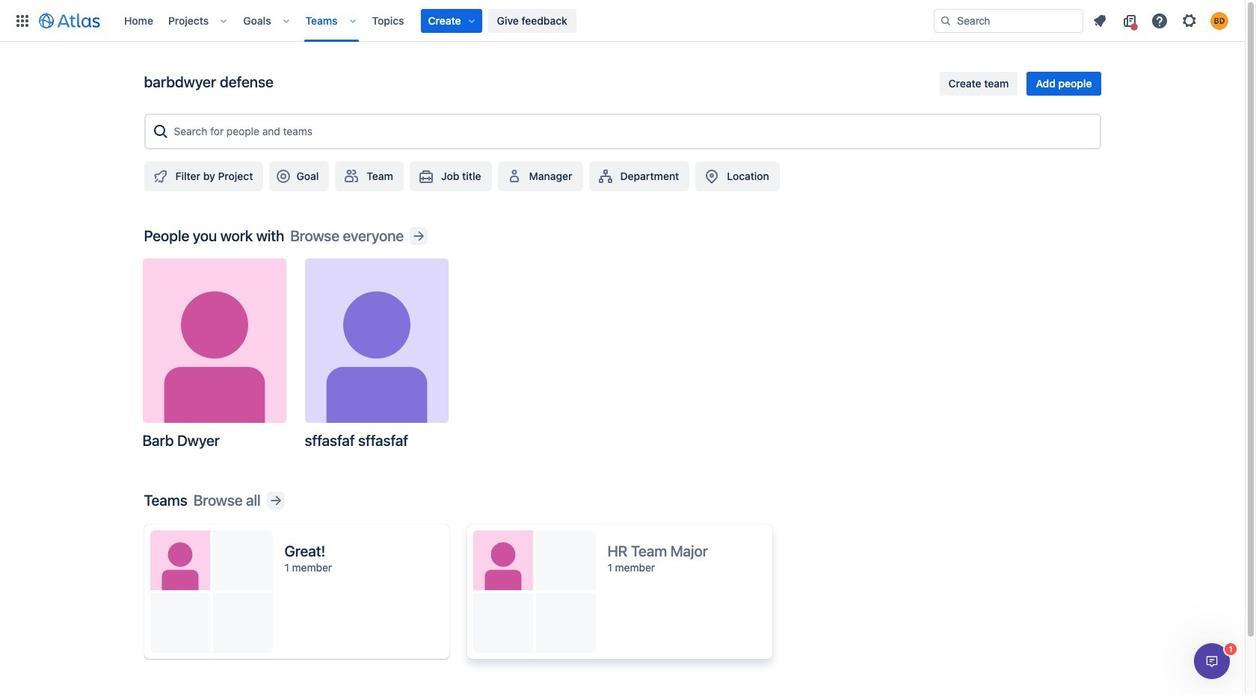Task type: describe. For each thing, give the bounding box(es) containing it.
Search field
[[934, 9, 1084, 33]]

Search for people and teams field
[[169, 118, 1094, 145]]

browse everyone image
[[410, 227, 428, 245]]

switch to... image
[[13, 12, 31, 30]]

browse all image
[[267, 492, 285, 510]]

search for people and teams image
[[151, 123, 169, 141]]

help image
[[1151, 12, 1169, 30]]



Task type: vqa. For each thing, say whether or not it's contained in the screenshot.
bottommost townsquare image
no



Task type: locate. For each thing, give the bounding box(es) containing it.
settings image
[[1181, 12, 1199, 30]]

search image
[[940, 15, 952, 27]]

top element
[[9, 0, 934, 42]]

notifications image
[[1091, 12, 1109, 30]]

dialog
[[1195, 644, 1230, 680]]

banner
[[0, 0, 1245, 42]]

account image
[[1211, 12, 1229, 30]]

None search field
[[934, 9, 1084, 33]]



